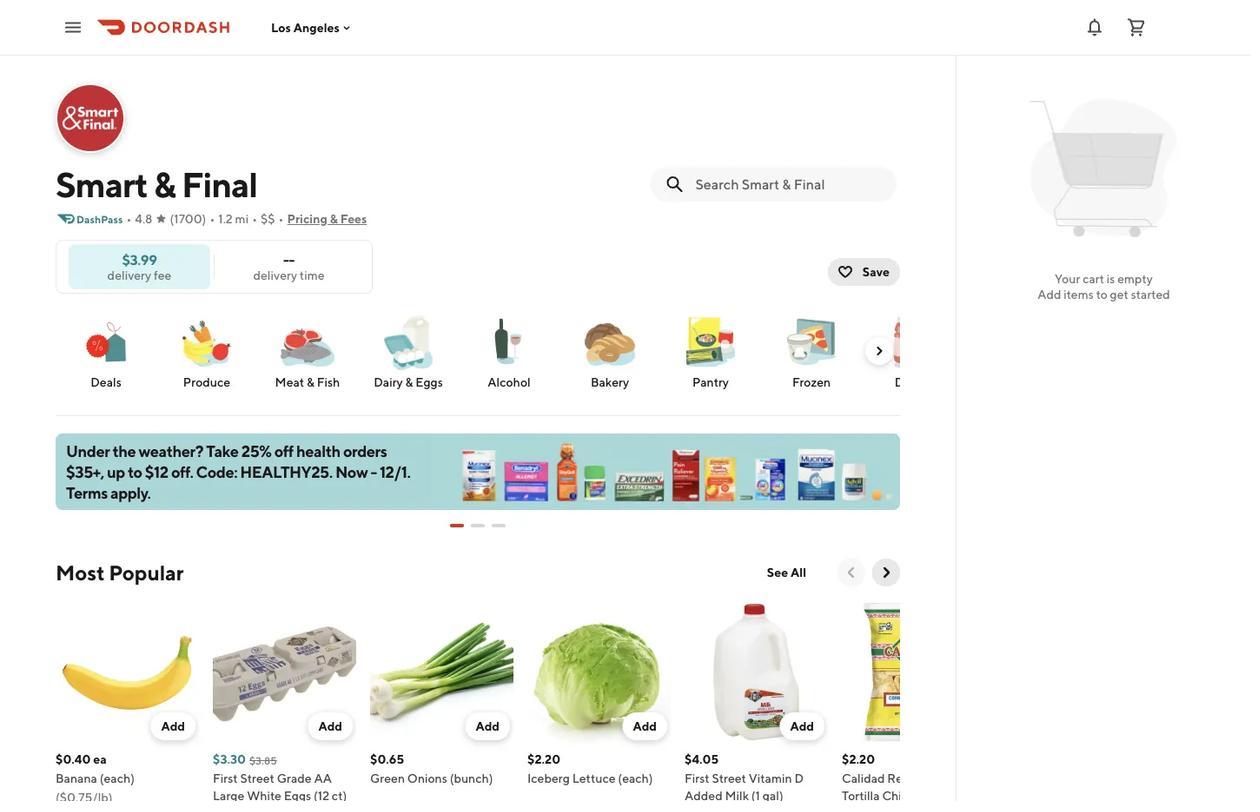 Task type: locate. For each thing, give the bounding box(es) containing it.
popular
[[109, 560, 184, 585]]

your
[[1055, 272, 1080, 286]]

$2.20 for $2.20 iceberg lettuce (each)
[[527, 752, 561, 766]]

gal)
[[763, 789, 783, 801]]

produce image
[[176, 311, 238, 374]]

delivery inside $3.99 delivery fee
[[107, 268, 151, 282]]

chips
[[882, 789, 914, 801]]

1 first from the left
[[213, 771, 238, 785]]

eggs down grade
[[284, 789, 311, 801]]

white
[[247, 789, 281, 801]]

first up large
[[213, 771, 238, 785]]

(bunch)
[[450, 771, 493, 785]]

(1
[[751, 789, 760, 801]]

• left 4.8
[[126, 212, 132, 226]]

fish
[[317, 375, 340, 389]]

$3.85
[[249, 754, 277, 766]]

code:
[[196, 462, 237, 481]]

$3.99 delivery fee
[[107, 251, 172, 282]]

ct)
[[332, 789, 347, 801]]

first up 'added'
[[685, 771, 710, 785]]

alcohol image
[[478, 311, 540, 373]]

los angeles
[[271, 20, 340, 35]]

0 horizontal spatial street
[[240, 771, 274, 785]]

calidad
[[842, 771, 885, 785]]

bakery
[[591, 375, 629, 389]]

dairy & eggs link
[[365, 311, 452, 391]]

1 street from the left
[[240, 771, 274, 785]]

deals link
[[63, 311, 149, 391]]

1 $2.20 from the left
[[527, 752, 561, 766]]

$2.20 inside $2.20 iceberg lettuce (each)
[[527, 752, 561, 766]]

to left get
[[1096, 287, 1108, 302]]

1.2
[[218, 212, 233, 226]]

• right mi
[[252, 212, 257, 226]]

(12
[[314, 789, 329, 801]]

2 delivery from the left
[[253, 268, 297, 282]]

all
[[791, 565, 806, 580]]

2 • from the left
[[210, 212, 215, 226]]

0 horizontal spatial $2.20
[[527, 752, 561, 766]]

under the weather? take 25% off health orders $35+, up to $12 off. code: healthy25. now - 12/1. terms apply.
[[66, 441, 410, 502]]

(each) down ea
[[100, 771, 135, 785]]

1 delivery from the left
[[107, 268, 151, 282]]

your cart is empty add items to get started
[[1038, 272, 1170, 302]]

add for $3.30 $3.85 first street grade aa large white eggs (12 ct)
[[318, 719, 342, 733]]

4.8
[[135, 212, 152, 226]]

first street grade aa large white eggs (12 ct) image
[[213, 600, 356, 744]]

eggs right dairy
[[416, 375, 443, 389]]

0 horizontal spatial delivery
[[107, 268, 151, 282]]

first inside $3.30 $3.85 first street grade aa large white eggs (12 ct)
[[213, 771, 238, 785]]

started
[[1131, 287, 1170, 302]]

frozen image
[[780, 311, 843, 374]]

1 horizontal spatial eggs
[[416, 375, 443, 389]]

• 1.2 mi • $$ • pricing & fees
[[210, 212, 367, 226]]

0 horizontal spatial eggs
[[284, 789, 311, 801]]

milk
[[725, 789, 749, 801]]

take
[[206, 441, 239, 460]]

pricing
[[287, 212, 327, 226]]

dairy
[[374, 375, 403, 389]]

add
[[1038, 287, 1061, 302], [161, 719, 185, 733], [318, 719, 342, 733], [476, 719, 500, 733], [633, 719, 657, 733], [790, 719, 814, 733]]

first street vitamin d added milk (1 gal) image
[[685, 600, 828, 744]]

(each) right "lettuce"
[[618, 771, 653, 785]]

-
[[283, 251, 289, 268], [289, 251, 294, 268], [371, 462, 377, 481]]

previous button of carousel image
[[843, 564, 860, 581]]

see
[[767, 565, 788, 580]]

drinks
[[895, 375, 930, 389]]

see all link
[[757, 559, 817, 587]]

onions
[[407, 771, 447, 785]]

& up the (1700)
[[154, 163, 175, 205]]

$$
[[261, 212, 275, 226]]

add button
[[151, 712, 196, 740], [151, 712, 196, 740], [308, 712, 353, 740], [308, 712, 353, 740], [465, 712, 510, 740], [465, 712, 510, 740], [622, 712, 667, 740], [622, 712, 667, 740], [780, 712, 825, 740], [780, 712, 825, 740]]

(11
[[917, 789, 930, 801]]

1 horizontal spatial street
[[712, 771, 746, 785]]

1 (each) from the left
[[100, 771, 135, 785]]

to
[[1096, 287, 1108, 302], [128, 462, 142, 481]]

ea
[[93, 752, 107, 766]]

$0.65 green onions (bunch)
[[370, 752, 493, 785]]

0 horizontal spatial first
[[213, 771, 238, 785]]

$3.30 $3.85 first street grade aa large white eggs (12 ct)
[[213, 752, 347, 801]]

1 horizontal spatial (each)
[[618, 771, 653, 785]]

bakery image
[[579, 311, 641, 374]]

meat & fish image
[[276, 311, 339, 374]]

(each) for $0.40 ea banana (each)
[[100, 771, 135, 785]]

• right $$ at the top
[[279, 212, 284, 226]]

1 horizontal spatial to
[[1096, 287, 1108, 302]]

mi
[[235, 212, 249, 226]]

(each) inside $2.20 iceberg lettuce (each)
[[618, 771, 653, 785]]

• left 1.2
[[210, 212, 215, 226]]

off.
[[171, 462, 193, 481]]

0 horizontal spatial (each)
[[100, 771, 135, 785]]

1 horizontal spatial first
[[685, 771, 710, 785]]

eggs
[[416, 375, 443, 389], [284, 789, 311, 801]]

& right dairy
[[405, 375, 413, 389]]

3 • from the left
[[252, 212, 257, 226]]

& for smart
[[154, 163, 175, 205]]

drinks image
[[881, 311, 944, 374]]

restaurant
[[887, 771, 949, 785]]

street up "white"
[[240, 771, 274, 785]]

to right up
[[128, 462, 142, 481]]

$0.40
[[56, 752, 91, 766]]

0 horizontal spatial to
[[128, 462, 142, 481]]

next image
[[872, 344, 886, 358]]

$12
[[145, 462, 168, 481]]

& for dairy
[[405, 375, 413, 389]]

$2.20 inside $2.20 calidad restaurant style tortilla chips (11 oz)
[[842, 752, 875, 766]]

street
[[240, 771, 274, 785], [712, 771, 746, 785]]

0 vertical spatial to
[[1096, 287, 1108, 302]]

orders
[[343, 441, 387, 460]]

street up milk
[[712, 771, 746, 785]]

d
[[795, 771, 804, 785]]

to inside your cart is empty add items to get started
[[1096, 287, 1108, 302]]

$3.30
[[213, 752, 246, 766]]

1 horizontal spatial delivery
[[253, 268, 297, 282]]

(1700)
[[170, 212, 206, 226]]

2 $2.20 from the left
[[842, 752, 875, 766]]

$2.20 up 'iceberg'
[[527, 752, 561, 766]]

apply.
[[110, 483, 151, 502]]

style
[[951, 771, 979, 785]]

delivery left time
[[253, 268, 297, 282]]

&
[[154, 163, 175, 205], [330, 212, 338, 226], [307, 375, 314, 389], [405, 375, 413, 389]]

0 items, open order cart image
[[1126, 17, 1147, 38]]

$2.20
[[527, 752, 561, 766], [842, 752, 875, 766]]

aa
[[314, 771, 332, 785]]

add for $4.05 first street vitamin d added milk (1 gal)
[[790, 719, 814, 733]]

dairy & eggs image
[[377, 311, 440, 374]]

1 vertical spatial to
[[128, 462, 142, 481]]

is
[[1107, 272, 1115, 286]]

1 vertical spatial eggs
[[284, 789, 311, 801]]

frozen
[[792, 375, 831, 389]]

dashpass
[[76, 213, 123, 225]]

2 street from the left
[[712, 771, 746, 785]]

1 horizontal spatial $2.20
[[842, 752, 875, 766]]

2 first from the left
[[685, 771, 710, 785]]

(each) inside $0.40 ea banana (each)
[[100, 771, 135, 785]]

& left 'fish' at top left
[[307, 375, 314, 389]]

frozen link
[[768, 311, 855, 391]]

delivery inside -- delivery time
[[253, 268, 297, 282]]

2 (each) from the left
[[618, 771, 653, 785]]

grade
[[277, 771, 312, 785]]

25%
[[241, 441, 272, 460]]

$2.20 up calidad
[[842, 752, 875, 766]]

& for meat
[[307, 375, 314, 389]]

delivery left fee
[[107, 268, 151, 282]]



Task type: vqa. For each thing, say whether or not it's contained in the screenshot.
Empty Retail Cart image
yes



Task type: describe. For each thing, give the bounding box(es) containing it.
- inside "under the weather? take 25% off health orders $35+, up to $12 off. code: healthy25. now - 12/1. terms apply."
[[371, 462, 377, 481]]

(each) for $2.20 iceberg lettuce (each)
[[618, 771, 653, 785]]

dairy & eggs
[[374, 375, 443, 389]]

notification bell image
[[1084, 17, 1105, 38]]

$4.05
[[685, 752, 719, 766]]

terms
[[66, 483, 108, 502]]

pricing & fees button
[[287, 205, 367, 233]]

large
[[213, 789, 244, 801]]

oz)
[[933, 789, 950, 801]]

time
[[300, 268, 325, 282]]

$2.20 for $2.20 calidad restaurant style tortilla chips (11 oz)
[[842, 752, 875, 766]]

meat & fish
[[275, 375, 340, 389]]

add inside your cart is empty add items to get started
[[1038, 287, 1061, 302]]

most
[[56, 560, 105, 585]]

smart
[[56, 163, 147, 205]]

pantry link
[[667, 311, 754, 391]]

1 • from the left
[[126, 212, 132, 226]]

add for $2.20 iceberg lettuce (each)
[[633, 719, 657, 733]]

pantry
[[693, 375, 729, 389]]

$2.20 iceberg lettuce (each)
[[527, 752, 653, 785]]

empty retail cart image
[[1022, 87, 1186, 250]]

pantry image
[[679, 311, 742, 374]]

los angeles button
[[271, 20, 354, 35]]

vitamin
[[749, 771, 792, 785]]

to inside "under the weather? take 25% off health orders $35+, up to $12 off. code: healthy25. now - 12/1. terms apply."
[[128, 462, 142, 481]]

meat & fish link
[[264, 311, 351, 391]]

under
[[66, 441, 110, 460]]

health
[[296, 441, 340, 460]]

first inside $4.05 first street vitamin d added milk (1 gal)
[[685, 771, 710, 785]]

iceberg
[[527, 771, 570, 785]]

produce
[[183, 375, 230, 389]]

alcohol link
[[466, 311, 553, 391]]

see all
[[767, 565, 806, 580]]

save button
[[828, 258, 900, 286]]

eggs inside $3.30 $3.85 first street grade aa large white eggs (12 ct)
[[284, 789, 311, 801]]

green onions (bunch) image
[[370, 600, 514, 744]]

fees
[[340, 212, 367, 226]]

banana
[[56, 771, 97, 785]]

add for $0.65 green onions (bunch)
[[476, 719, 500, 733]]

smart & final
[[56, 163, 257, 205]]

lettuce
[[572, 771, 616, 785]]

$3.99
[[122, 251, 157, 268]]

deals
[[91, 375, 121, 389]]

$0.65
[[370, 752, 404, 766]]

12/1.
[[380, 462, 410, 481]]

final
[[182, 163, 257, 205]]

green
[[370, 771, 405, 785]]

$4.05 first street vitamin d added milk (1 gal)
[[685, 752, 804, 801]]

street inside $4.05 first street vitamin d added milk (1 gal)
[[712, 771, 746, 785]]

empty
[[1118, 272, 1153, 286]]

street inside $3.30 $3.85 first street grade aa large white eggs (12 ct)
[[240, 771, 274, 785]]

banana (each) image
[[56, 600, 199, 744]]

bakery link
[[567, 311, 653, 391]]

healthy25.
[[240, 462, 333, 481]]

0 vertical spatial eggs
[[416, 375, 443, 389]]

deals image
[[75, 311, 137, 374]]

meat
[[275, 375, 304, 389]]

tortilla
[[842, 789, 880, 801]]

iceberg lettuce (each) image
[[527, 600, 671, 744]]

$35+,
[[66, 462, 104, 481]]

off
[[274, 441, 294, 460]]

the
[[112, 441, 136, 460]]

smart & final image
[[57, 85, 123, 151]]

alcohol
[[488, 375, 531, 389]]

most popular link
[[56, 559, 184, 587]]

now
[[335, 462, 368, 481]]

up
[[107, 462, 125, 481]]

next button of carousel image
[[878, 564, 895, 581]]

produce link
[[163, 311, 250, 391]]

added
[[685, 789, 723, 801]]

weather?
[[139, 441, 203, 460]]

los
[[271, 20, 291, 35]]

get
[[1110, 287, 1129, 302]]

& left fees
[[330, 212, 338, 226]]

drinks link
[[869, 311, 956, 391]]

Search Smart & Final search field
[[695, 175, 883, 194]]

-- delivery time
[[253, 251, 325, 282]]

angeles
[[293, 20, 340, 35]]

$0.40 ea banana (each)
[[56, 752, 135, 785]]

$2.20 calidad restaurant style tortilla chips (11 oz)
[[842, 752, 979, 801]]

fee
[[154, 268, 172, 282]]

save
[[863, 265, 890, 279]]

4 • from the left
[[279, 212, 284, 226]]

open menu image
[[63, 17, 83, 38]]



